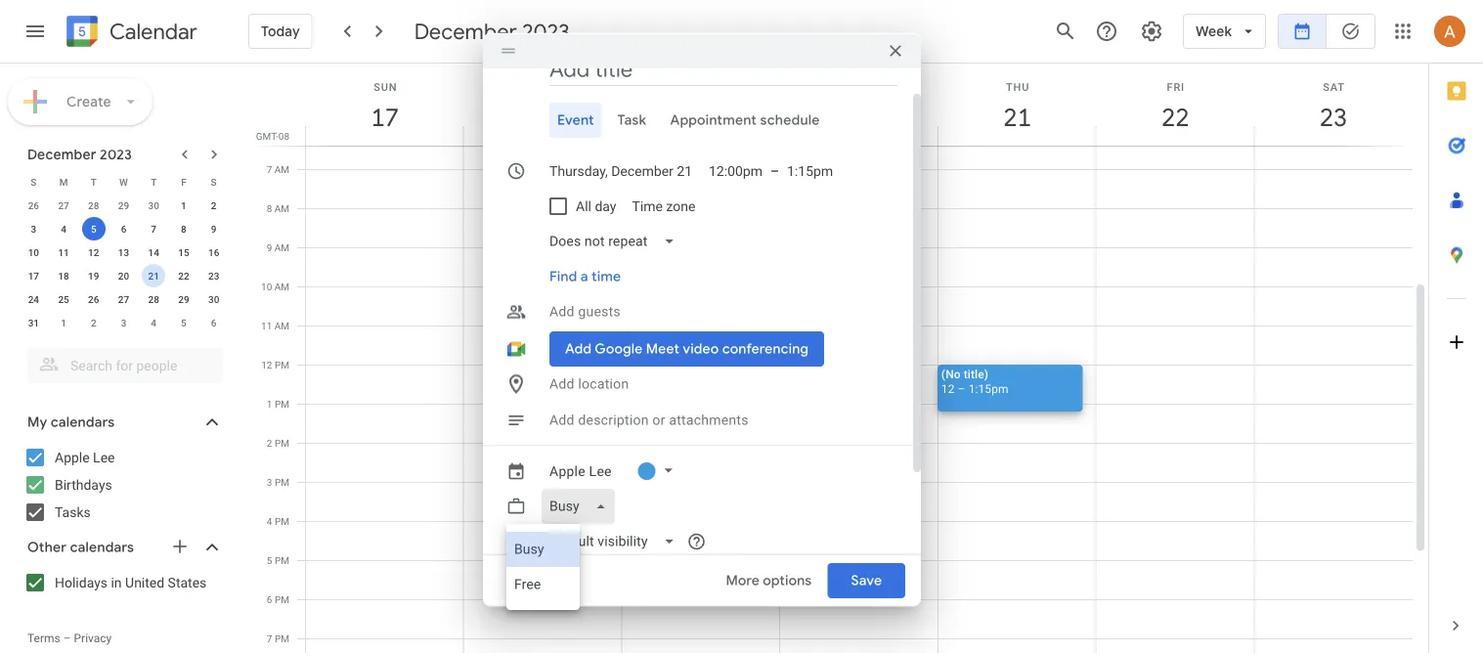 Task type: describe. For each thing, give the bounding box(es) containing it.
pm for 12 pm
[[275, 359, 289, 371]]

0 horizontal spatial 2023
[[100, 146, 132, 163]]

w
[[119, 176, 128, 188]]

15
[[178, 246, 189, 258]]

thu 21
[[1003, 81, 1030, 133]]

23 element
[[202, 264, 226, 288]]

23 inside grid
[[208, 270, 219, 282]]

0 vertical spatial 3
[[31, 223, 36, 235]]

11 am
[[261, 320, 289, 332]]

13
[[118, 246, 129, 258]]

other calendars
[[27, 539, 134, 556]]

24
[[28, 293, 39, 305]]

time
[[632, 198, 663, 214]]

1 horizontal spatial apple lee
[[550, 463, 612, 479]]

12 for 12
[[88, 246, 99, 258]]

Add title text field
[[550, 55, 898, 84]]

add guests
[[550, 303, 621, 320]]

appointment
[[670, 111, 757, 129]]

5 for '5, today' element
[[91, 223, 96, 235]]

my calendars button
[[4, 407, 243, 438]]

date_range button
[[1278, 8, 1327, 55]]

add for add location
[[550, 376, 575, 392]]

november 27 element
[[52, 194, 75, 217]]

31
[[28, 317, 39, 329]]

gmt-08
[[256, 130, 289, 142]]

29 element
[[172, 288, 196, 311]]

9 for 9 am
[[267, 242, 272, 253]]

time zone button
[[624, 189, 703, 224]]

10 for 10
[[28, 246, 39, 258]]

wed
[[848, 81, 872, 93]]

2 option from the top
[[507, 567, 580, 602]]

0 horizontal spatial december
[[27, 146, 96, 163]]

calendars for my calendars
[[51, 414, 115, 431]]

add for add description or attachments
[[550, 412, 575, 428]]

5 for 5 pm
[[267, 555, 272, 566]]

pm for 2 pm
[[275, 437, 289, 449]]

privacy link
[[74, 632, 112, 645]]

task
[[618, 111, 647, 129]]

time
[[592, 268, 621, 285]]

1 for january 1 element
[[61, 317, 66, 329]]

1 for 1 pm
[[267, 398, 272, 410]]

1 pm
[[267, 398, 289, 410]]

all day
[[576, 198, 617, 214]]

january 3 element
[[112, 311, 135, 334]]

gmt-
[[256, 130, 278, 142]]

0 horizontal spatial december 2023
[[27, 146, 132, 163]]

sat 23
[[1319, 81, 1347, 133]]

29 for november 29 "element"
[[118, 200, 129, 211]]

5 pm
[[267, 555, 289, 566]]

21 element
[[142, 264, 165, 288]]

(no
[[942, 367, 961, 381]]

2 t from the left
[[151, 176, 157, 188]]

6 for january 6 element
[[211, 317, 217, 329]]

10 am
[[261, 281, 289, 292]]

am for 9 am
[[275, 242, 289, 253]]

2 s from the left
[[211, 176, 217, 188]]

add description or attachments
[[550, 412, 749, 428]]

november 26 element
[[22, 194, 45, 217]]

row containing 3
[[19, 217, 229, 241]]

add guests button
[[542, 294, 898, 329]]

add for add guests
[[550, 303, 575, 320]]

calendar
[[110, 18, 197, 45]]

2 pm
[[267, 437, 289, 449]]

2 for january 2 element
[[91, 317, 96, 329]]

sat
[[1324, 81, 1345, 93]]

4 for 4 pm
[[267, 515, 272, 527]]

my calendars list
[[4, 442, 243, 528]]

task_alt button
[[1327, 8, 1376, 55]]

am for 10 am
[[275, 281, 289, 292]]

Start time text field
[[709, 153, 763, 189]]

row containing s
[[19, 170, 229, 194]]

find a time
[[550, 268, 621, 285]]

tasks
[[55, 504, 91, 520]]

appointment schedule
[[670, 111, 820, 129]]

22 inside column header
[[1161, 101, 1189, 133]]

guests
[[578, 303, 621, 320]]

17 element
[[22, 264, 45, 288]]

12 inside (no title) 12 – 1:15pm
[[942, 382, 955, 396]]

30 for november 30 "element"
[[148, 200, 159, 211]]

terms – privacy
[[27, 632, 112, 645]]

5 for january 5 element
[[181, 317, 187, 329]]

18
[[58, 270, 69, 282]]

birthdays
[[55, 477, 112, 493]]

28 element
[[142, 288, 165, 311]]

today
[[261, 22, 300, 40]]

in
[[111, 575, 122, 591]]

date_range
[[1293, 22, 1312, 41]]

fri 22
[[1161, 81, 1189, 133]]

3 for january 3 element
[[121, 317, 126, 329]]

1 horizontal spatial december
[[414, 18, 517, 45]]

or
[[653, 412, 666, 428]]

10 element
[[22, 241, 45, 264]]

22 link
[[1153, 95, 1198, 140]]

row containing 17
[[19, 264, 229, 288]]

other calendars button
[[4, 532, 243, 563]]

22 element
[[172, 264, 196, 288]]

holidays in united states
[[55, 575, 207, 591]]

26 for the november 26 element
[[28, 200, 39, 211]]

zone
[[666, 198, 696, 214]]

08
[[278, 130, 289, 142]]

8 for 8
[[181, 223, 187, 235]]

title)
[[964, 367, 989, 381]]

main drawer image
[[23, 20, 47, 43]]

21 inside column header
[[1003, 101, 1030, 133]]

attachments
[[669, 412, 749, 428]]

a
[[581, 268, 588, 285]]

12 pm
[[261, 359, 289, 371]]

availability list box
[[507, 524, 580, 610]]

29 for 29 element
[[178, 293, 189, 305]]

5 cell
[[79, 217, 109, 241]]

27 element
[[112, 288, 135, 311]]

8 am
[[267, 202, 289, 214]]

31 element
[[22, 311, 45, 334]]

november 29 element
[[112, 194, 135, 217]]

Search for people text field
[[39, 348, 211, 383]]

7 am
[[267, 163, 289, 175]]

calendar element
[[63, 12, 197, 55]]

7 for 7 pm
[[267, 633, 272, 644]]

23 link
[[1312, 95, 1357, 140]]

19
[[88, 270, 99, 282]]

sun
[[374, 81, 397, 93]]

11 for 11 am
[[261, 320, 272, 332]]

22 inside "element"
[[178, 270, 189, 282]]

task button
[[610, 102, 655, 138]]

1 horizontal spatial –
[[771, 163, 780, 179]]

10 for 10 am
[[261, 281, 272, 292]]

january 2 element
[[82, 311, 105, 334]]

grid containing 17
[[250, 64, 1429, 653]]

2 for 2 pm
[[267, 437, 272, 449]]

mon
[[530, 81, 557, 93]]

Start date text field
[[550, 153, 693, 189]]

20
[[118, 270, 129, 282]]

20 element
[[112, 264, 135, 288]]

schedule
[[760, 111, 820, 129]]

january 5 element
[[172, 311, 196, 334]]

16
[[208, 246, 219, 258]]

1 horizontal spatial tab list
[[1430, 64, 1484, 599]]

settings menu image
[[1140, 20, 1164, 43]]

7 for 7
[[151, 223, 157, 235]]

14
[[148, 246, 159, 258]]

f
[[181, 176, 186, 188]]

18 element
[[52, 264, 75, 288]]

21 link
[[995, 95, 1040, 140]]

14 element
[[142, 241, 165, 264]]

0 vertical spatial 1
[[181, 200, 187, 211]]

calendars for other calendars
[[70, 539, 134, 556]]

11 element
[[52, 241, 75, 264]]

january 1 element
[[52, 311, 75, 334]]

17 link
[[363, 95, 408, 140]]

task_alt
[[1341, 22, 1361, 41]]

find a time button
[[542, 259, 629, 294]]

event button
[[550, 102, 602, 138]]

– inside (no title) 12 – 1:15pm
[[958, 382, 966, 396]]

add location
[[550, 376, 629, 392]]

row containing 24
[[19, 288, 229, 311]]

am for 8 am
[[275, 202, 289, 214]]

november 30 element
[[142, 194, 165, 217]]



Task type: locate. For each thing, give the bounding box(es) containing it.
16 element
[[202, 241, 226, 264]]

2 vertical spatial –
[[63, 632, 71, 645]]

1 vertical spatial calendars
[[70, 539, 134, 556]]

9 for 9
[[211, 223, 217, 235]]

0 horizontal spatial s
[[31, 176, 37, 188]]

1 vertical spatial 27
[[118, 293, 129, 305]]

1 row from the top
[[19, 170, 229, 194]]

create button
[[8, 78, 152, 125]]

m
[[59, 176, 68, 188]]

5 row from the top
[[19, 264, 229, 288]]

12 inside december 2023 grid
[[88, 246, 99, 258]]

13 element
[[112, 241, 135, 264]]

3 for 3 pm
[[267, 476, 272, 488]]

row containing 26
[[19, 194, 229, 217]]

26
[[28, 200, 39, 211], [88, 293, 99, 305]]

2 inside january 2 element
[[91, 317, 96, 329]]

27 inside 27 element
[[118, 293, 129, 305]]

End time text field
[[787, 153, 834, 189]]

1 horizontal spatial 17
[[370, 101, 398, 133]]

6 up 13 element
[[121, 223, 126, 235]]

6
[[121, 223, 126, 235], [211, 317, 217, 329], [267, 594, 272, 605]]

21
[[1003, 101, 1030, 133], [148, 270, 159, 282]]

4 for january 4 element
[[151, 317, 157, 329]]

am down 8 am
[[275, 242, 289, 253]]

7 pm
[[267, 633, 289, 644]]

28 for november 28 element
[[88, 200, 99, 211]]

1 horizontal spatial 2023
[[522, 18, 570, 45]]

terms link
[[27, 632, 60, 645]]

pm for 3 pm
[[275, 476, 289, 488]]

30 right november 29 "element"
[[148, 200, 159, 211]]

0 horizontal spatial 10
[[28, 246, 39, 258]]

0 vertical spatial 2
[[211, 200, 217, 211]]

7 pm from the top
[[275, 594, 289, 605]]

9 up 10 am
[[267, 242, 272, 253]]

10 inside grid
[[261, 281, 272, 292]]

11 down 10 am
[[261, 320, 272, 332]]

0 horizontal spatial apple lee
[[55, 449, 115, 466]]

apple
[[55, 449, 90, 466], [550, 463, 586, 479]]

apple lee down the description
[[550, 463, 612, 479]]

0 vertical spatial calendars
[[51, 414, 115, 431]]

3 add from the top
[[550, 412, 575, 428]]

2 horizontal spatial –
[[958, 382, 966, 396]]

17 down sun
[[370, 101, 398, 133]]

23 down sat
[[1319, 101, 1347, 133]]

1 horizontal spatial 23
[[1319, 101, 1347, 133]]

january 6 element
[[202, 311, 226, 334]]

17 column header
[[305, 64, 464, 146]]

2023 up mon
[[522, 18, 570, 45]]

1 horizontal spatial 30
[[208, 293, 219, 305]]

1 horizontal spatial 21
[[1003, 101, 1030, 133]]

1 vertical spatial 8
[[181, 223, 187, 235]]

1 horizontal spatial 22
[[1161, 101, 1189, 133]]

week button
[[1183, 8, 1266, 55]]

2 vertical spatial 1
[[267, 398, 272, 410]]

row containing 10
[[19, 241, 229, 264]]

am for 7 am
[[275, 163, 289, 175]]

4 inside grid
[[267, 515, 272, 527]]

21 inside cell
[[148, 270, 159, 282]]

pm for 1 pm
[[275, 398, 289, 410]]

7 row from the top
[[19, 311, 229, 334]]

10 up 17 element
[[28, 246, 39, 258]]

2 down 26 element
[[91, 317, 96, 329]]

1 vertical spatial 17
[[28, 270, 39, 282]]

pm up 2 pm
[[275, 398, 289, 410]]

27
[[58, 200, 69, 211], [118, 293, 129, 305]]

lee
[[93, 449, 115, 466], [589, 463, 612, 479]]

my calendars
[[27, 414, 115, 431]]

to element
[[771, 163, 780, 179]]

1 vertical spatial 1
[[61, 317, 66, 329]]

pm for 6 pm
[[275, 594, 289, 605]]

22 column header
[[1096, 64, 1255, 146]]

1 horizontal spatial 28
[[148, 293, 159, 305]]

calendars
[[51, 414, 115, 431], [70, 539, 134, 556]]

t up november 30 "element"
[[151, 176, 157, 188]]

add down "find"
[[550, 303, 575, 320]]

17 inside row
[[28, 270, 39, 282]]

apple lee inside the my calendars list
[[55, 449, 115, 466]]

3 inside grid
[[267, 476, 272, 488]]

5 up 12 element
[[91, 223, 96, 235]]

1 vertical spatial december 2023
[[27, 146, 132, 163]]

0 horizontal spatial 17
[[28, 270, 39, 282]]

2 vertical spatial 7
[[267, 633, 272, 644]]

lee down the description
[[589, 463, 612, 479]]

21 down thu
[[1003, 101, 1030, 133]]

1 horizontal spatial 26
[[88, 293, 99, 305]]

26 inside the november 26 element
[[28, 200, 39, 211]]

0 horizontal spatial 12
[[88, 246, 99, 258]]

1 t from the left
[[91, 176, 97, 188]]

appointment schedule button
[[663, 102, 828, 138]]

thu
[[1006, 81, 1030, 93]]

lee up birthdays
[[93, 449, 115, 466]]

30 for 30 element
[[208, 293, 219, 305]]

0 vertical spatial 2023
[[522, 18, 570, 45]]

8 up "15" element
[[181, 223, 187, 235]]

0 horizontal spatial 8
[[181, 223, 187, 235]]

26 element
[[82, 288, 105, 311]]

6 up 7 pm
[[267, 594, 272, 605]]

0 vertical spatial december
[[414, 18, 517, 45]]

holidays
[[55, 575, 108, 591]]

0 vertical spatial 10
[[28, 246, 39, 258]]

1 vertical spatial add
[[550, 376, 575, 392]]

27 for november 27 element
[[58, 200, 69, 211]]

0 horizontal spatial 29
[[118, 200, 129, 211]]

pm for 5 pm
[[275, 555, 289, 566]]

0 vertical spatial 27
[[58, 200, 69, 211]]

pm down the 6 pm
[[275, 633, 289, 644]]

row
[[19, 170, 229, 194], [19, 194, 229, 217], [19, 217, 229, 241], [19, 241, 229, 264], [19, 264, 229, 288], [19, 288, 229, 311], [19, 311, 229, 334]]

other
[[27, 539, 67, 556]]

pm
[[275, 359, 289, 371], [275, 398, 289, 410], [275, 437, 289, 449], [275, 476, 289, 488], [275, 515, 289, 527], [275, 555, 289, 566], [275, 594, 289, 605], [275, 633, 289, 644]]

30 inside "element"
[[148, 200, 159, 211]]

0 horizontal spatial 30
[[148, 200, 159, 211]]

1 horizontal spatial 29
[[178, 293, 189, 305]]

1 horizontal spatial 8
[[267, 202, 272, 214]]

23 inside column header
[[1319, 101, 1347, 133]]

1 down f
[[181, 200, 187, 211]]

am down 08
[[275, 163, 289, 175]]

4 pm from the top
[[275, 476, 289, 488]]

1 horizontal spatial 11
[[261, 320, 272, 332]]

5 pm from the top
[[275, 515, 289, 527]]

9 up 16 'element'
[[211, 223, 217, 235]]

pm up 4 pm
[[275, 476, 289, 488]]

11 for 11
[[58, 246, 69, 258]]

28 up january 4 element
[[148, 293, 159, 305]]

0 vertical spatial 22
[[1161, 101, 1189, 133]]

0 vertical spatial 9
[[211, 223, 217, 235]]

3 pm
[[267, 476, 289, 488]]

4
[[61, 223, 66, 235], [151, 317, 157, 329], [267, 515, 272, 527]]

0 horizontal spatial 9
[[211, 223, 217, 235]]

description
[[578, 412, 649, 428]]

1 horizontal spatial december 2023
[[414, 18, 570, 45]]

event
[[557, 111, 594, 129]]

2 up 3 pm
[[267, 437, 272, 449]]

0 horizontal spatial 23
[[208, 270, 219, 282]]

11 inside row
[[58, 246, 69, 258]]

row group containing 26
[[19, 194, 229, 334]]

2 horizontal spatial 2
[[267, 437, 272, 449]]

15 element
[[172, 241, 196, 264]]

26 for 26 element
[[88, 293, 99, 305]]

10 up 11 am
[[261, 281, 272, 292]]

0 vertical spatial 26
[[28, 200, 39, 211]]

pm down 4 pm
[[275, 555, 289, 566]]

23 down 16
[[208, 270, 219, 282]]

fri
[[1167, 81, 1185, 93]]

11 up the 18
[[58, 246, 69, 258]]

9
[[211, 223, 217, 235], [267, 242, 272, 253]]

1 horizontal spatial apple
[[550, 463, 586, 479]]

25
[[58, 293, 69, 305]]

21 down 14
[[148, 270, 159, 282]]

4 am from the top
[[275, 281, 289, 292]]

5 am from the top
[[275, 320, 289, 332]]

grid
[[250, 64, 1429, 653]]

12 element
[[82, 241, 105, 264]]

0 horizontal spatial 28
[[88, 200, 99, 211]]

28 for 28 element
[[148, 293, 159, 305]]

1 vertical spatial 11
[[261, 320, 272, 332]]

0 vertical spatial 7
[[267, 163, 272, 175]]

pm for 7 pm
[[275, 633, 289, 644]]

1 horizontal spatial 27
[[118, 293, 129, 305]]

8 inside grid
[[267, 202, 272, 214]]

0 horizontal spatial 27
[[58, 200, 69, 211]]

all
[[576, 198, 592, 214]]

2 vertical spatial 5
[[267, 555, 272, 566]]

1 horizontal spatial 2
[[211, 200, 217, 211]]

2 add from the top
[[550, 376, 575, 392]]

pm up 7 pm
[[275, 594, 289, 605]]

7 for 7 am
[[267, 163, 272, 175]]

4 up 5 pm
[[267, 515, 272, 527]]

24 element
[[22, 288, 45, 311]]

united
[[125, 575, 164, 591]]

2023 up w
[[100, 146, 132, 163]]

0 vertical spatial december 2023
[[414, 18, 570, 45]]

1 vertical spatial 9
[[267, 242, 272, 253]]

26 inside 26 element
[[88, 293, 99, 305]]

2 vertical spatial 6
[[267, 594, 272, 605]]

1 horizontal spatial lee
[[589, 463, 612, 479]]

12 down 11 am
[[261, 359, 272, 371]]

6 inside grid
[[267, 594, 272, 605]]

2 row from the top
[[19, 194, 229, 217]]

26 down 19
[[88, 293, 99, 305]]

8 for 8 am
[[267, 202, 272, 214]]

2 up 16 'element'
[[211, 200, 217, 211]]

2023
[[522, 18, 570, 45], [100, 146, 132, 163]]

1 vertical spatial 5
[[181, 317, 187, 329]]

1 pm from the top
[[275, 359, 289, 371]]

– left end time text box in the right top of the page
[[771, 163, 780, 179]]

december
[[414, 18, 517, 45], [27, 146, 96, 163]]

10
[[28, 246, 39, 258], [261, 281, 272, 292]]

2 horizontal spatial 6
[[267, 594, 272, 605]]

0 horizontal spatial 26
[[28, 200, 39, 211]]

30 element
[[202, 288, 226, 311]]

add left location
[[550, 376, 575, 392]]

26 left november 27 element
[[28, 200, 39, 211]]

0 horizontal spatial 2
[[91, 317, 96, 329]]

1 s from the left
[[31, 176, 37, 188]]

12
[[88, 246, 99, 258], [261, 359, 272, 371], [942, 382, 955, 396]]

2 vertical spatial 3
[[267, 476, 272, 488]]

0 vertical spatial 5
[[91, 223, 96, 235]]

6 pm from the top
[[275, 555, 289, 566]]

2 vertical spatial 2
[[267, 437, 272, 449]]

0 vertical spatial 30
[[148, 200, 159, 211]]

27 down m
[[58, 200, 69, 211]]

4 down 28 element
[[151, 317, 157, 329]]

add other calendars image
[[170, 537, 190, 556]]

22 down the fri
[[1161, 101, 1189, 133]]

january 4 element
[[142, 311, 165, 334]]

4 row from the top
[[19, 241, 229, 264]]

6 pm
[[267, 594, 289, 605]]

7 inside december 2023 grid
[[151, 223, 157, 235]]

8 up 9 am at top
[[267, 202, 272, 214]]

calendars inside dropdown button
[[70, 539, 134, 556]]

privacy
[[74, 632, 112, 645]]

sun 17
[[370, 81, 398, 133]]

mon column header
[[463, 64, 622, 146]]

27 for 27 element
[[118, 293, 129, 305]]

november 28 element
[[82, 194, 105, 217]]

6 down 30 element
[[211, 317, 217, 329]]

10 inside row
[[28, 246, 39, 258]]

5, today element
[[82, 217, 105, 241]]

5
[[91, 223, 96, 235], [181, 317, 187, 329], [267, 555, 272, 566]]

29 down w
[[118, 200, 129, 211]]

7 down november 30 "element"
[[151, 223, 157, 235]]

(no title) 12 – 1:15pm
[[942, 367, 1009, 396]]

22 down 15
[[178, 270, 189, 282]]

add down add location
[[550, 412, 575, 428]]

2 vertical spatial add
[[550, 412, 575, 428]]

time zone
[[632, 198, 696, 214]]

None search field
[[0, 340, 243, 383]]

apple lee up birthdays
[[55, 449, 115, 466]]

0 vertical spatial –
[[771, 163, 780, 179]]

december 2023 up m
[[27, 146, 132, 163]]

0 vertical spatial 12
[[88, 246, 99, 258]]

2 pm from the top
[[275, 398, 289, 410]]

1 horizontal spatial s
[[211, 176, 217, 188]]

terms
[[27, 632, 60, 645]]

1 vertical spatial 23
[[208, 270, 219, 282]]

9 am
[[267, 242, 289, 253]]

tab list
[[1430, 64, 1484, 599], [499, 102, 898, 138]]

location
[[578, 376, 629, 392]]

apple down the description
[[550, 463, 586, 479]]

calendars inside dropdown button
[[51, 414, 115, 431]]

1
[[181, 200, 187, 211], [61, 317, 66, 329], [267, 398, 272, 410]]

4 up 11 element at the left
[[61, 223, 66, 235]]

create
[[67, 93, 111, 111]]

7 down the 6 pm
[[267, 633, 272, 644]]

0 vertical spatial 29
[[118, 200, 129, 211]]

6 for 6 pm
[[267, 594, 272, 605]]

23
[[1319, 101, 1347, 133], [208, 270, 219, 282]]

december 2023 up mon
[[414, 18, 570, 45]]

0 horizontal spatial 5
[[91, 223, 96, 235]]

calendars right the my
[[51, 414, 115, 431]]

find
[[550, 268, 577, 285]]

1 vertical spatial 22
[[178, 270, 189, 282]]

1 add from the top
[[550, 303, 575, 320]]

27 down '20'
[[118, 293, 129, 305]]

11
[[58, 246, 69, 258], [261, 320, 272, 332]]

1 vertical spatial 2023
[[100, 146, 132, 163]]

1 down 25 element
[[61, 317, 66, 329]]

1:15pm
[[969, 382, 1009, 396]]

19 element
[[82, 264, 105, 288]]

option
[[507, 532, 580, 567], [507, 567, 580, 602]]

wed column header
[[780, 64, 939, 146]]

0 horizontal spatial –
[[63, 632, 71, 645]]

4 inside january 4 element
[[151, 317, 157, 329]]

apple up birthdays
[[55, 449, 90, 466]]

3 up 4 pm
[[267, 476, 272, 488]]

1 vertical spatial 21
[[148, 270, 159, 282]]

pm up 3 pm
[[275, 437, 289, 449]]

1 vertical spatial 29
[[178, 293, 189, 305]]

am for 11 am
[[275, 320, 289, 332]]

2 inside grid
[[267, 437, 272, 449]]

1 inside grid
[[267, 398, 272, 410]]

1 vertical spatial 3
[[121, 317, 126, 329]]

7 down gmt-
[[267, 163, 272, 175]]

states
[[168, 575, 207, 591]]

12 for 12 pm
[[261, 359, 272, 371]]

am up 9 am at top
[[275, 202, 289, 214]]

my
[[27, 414, 47, 431]]

7
[[267, 163, 272, 175], [151, 223, 157, 235], [267, 633, 272, 644]]

–
[[771, 163, 780, 179], [958, 382, 966, 396], [63, 632, 71, 645]]

None field
[[542, 224, 691, 259], [542, 489, 623, 524], [542, 524, 691, 559], [542, 224, 691, 259], [542, 489, 623, 524], [542, 524, 691, 559]]

29 up january 5 element
[[178, 293, 189, 305]]

pm up 1 pm
[[275, 359, 289, 371]]

add inside add guests dropdown button
[[550, 303, 575, 320]]

row group
[[19, 194, 229, 334]]

am down 9 am at top
[[275, 281, 289, 292]]

1 horizontal spatial 1
[[181, 200, 187, 211]]

21 cell
[[139, 264, 169, 288]]

t up november 28 element
[[91, 176, 97, 188]]

5 down 29 element
[[181, 317, 187, 329]]

11 inside grid
[[261, 320, 272, 332]]

calendar heading
[[106, 18, 197, 45]]

calendars up the in
[[70, 539, 134, 556]]

2 horizontal spatial 3
[[267, 476, 272, 488]]

column header
[[621, 64, 781, 146]]

2 am from the top
[[275, 202, 289, 214]]

row containing 31
[[19, 311, 229, 334]]

12 down (no
[[942, 382, 955, 396]]

6 row from the top
[[19, 288, 229, 311]]

1 vertical spatial 28
[[148, 293, 159, 305]]

0 vertical spatial 11
[[58, 246, 69, 258]]

– down (no
[[958, 382, 966, 396]]

29
[[118, 200, 129, 211], [178, 293, 189, 305]]

3 down the november 26 element
[[31, 223, 36, 235]]

3
[[31, 223, 36, 235], [121, 317, 126, 329], [267, 476, 272, 488]]

23 column header
[[1254, 64, 1413, 146]]

1 down 12 pm
[[267, 398, 272, 410]]

1 horizontal spatial 12
[[261, 359, 272, 371]]

8 pm from the top
[[275, 633, 289, 644]]

2 horizontal spatial 1
[[267, 398, 272, 410]]

– right terms
[[63, 632, 71, 645]]

9 inside december 2023 grid
[[211, 223, 217, 235]]

3 pm from the top
[[275, 437, 289, 449]]

am up 12 pm
[[275, 320, 289, 332]]

lee inside the my calendars list
[[93, 449, 115, 466]]

21 column header
[[938, 64, 1097, 146]]

0 vertical spatial 8
[[267, 202, 272, 214]]

2 horizontal spatial 12
[[942, 382, 955, 396]]

5 down 4 pm
[[267, 555, 272, 566]]

3 down 27 element
[[121, 317, 126, 329]]

3 am from the top
[[275, 242, 289, 253]]

0 horizontal spatial lee
[[93, 449, 115, 466]]

5 inside cell
[[91, 223, 96, 235]]

5 inside grid
[[267, 555, 272, 566]]

s up the november 26 element
[[31, 176, 37, 188]]

12 up 19
[[88, 246, 99, 258]]

december 2023 grid
[[19, 170, 229, 334]]

0 horizontal spatial 4
[[61, 223, 66, 235]]

apple lee
[[55, 449, 115, 466], [550, 463, 612, 479]]

week
[[1196, 22, 1232, 40]]

2 horizontal spatial 4
[[267, 515, 272, 527]]

2 vertical spatial 4
[[267, 515, 272, 527]]

3 row from the top
[[19, 217, 229, 241]]

29 inside "element"
[[118, 200, 129, 211]]

1 option from the top
[[507, 532, 580, 567]]

0 horizontal spatial 6
[[121, 223, 126, 235]]

27 inside november 27 element
[[58, 200, 69, 211]]

1 vertical spatial 12
[[261, 359, 272, 371]]

17 inside column header
[[370, 101, 398, 133]]

1 vertical spatial 7
[[151, 223, 157, 235]]

tab list containing event
[[499, 102, 898, 138]]

s right f
[[211, 176, 217, 188]]

4 pm
[[267, 515, 289, 527]]

1 am from the top
[[275, 163, 289, 175]]

pm for 4 pm
[[275, 515, 289, 527]]

17 up 24
[[28, 270, 39, 282]]

30 up january 6 element
[[208, 293, 219, 305]]

1 vertical spatial 10
[[261, 281, 272, 292]]

8 inside row
[[181, 223, 187, 235]]

1 horizontal spatial 6
[[211, 317, 217, 329]]

pm up 5 pm
[[275, 515, 289, 527]]

1 vertical spatial 6
[[211, 317, 217, 329]]

25 element
[[52, 288, 75, 311]]

today button
[[248, 8, 313, 55]]

2
[[211, 200, 217, 211], [91, 317, 96, 329], [267, 437, 272, 449]]

2 horizontal spatial 5
[[267, 555, 272, 566]]

28 up '5, today' element
[[88, 200, 99, 211]]

apple inside the my calendars list
[[55, 449, 90, 466]]



Task type: vqa. For each thing, say whether or not it's contained in the screenshot.
page.
no



